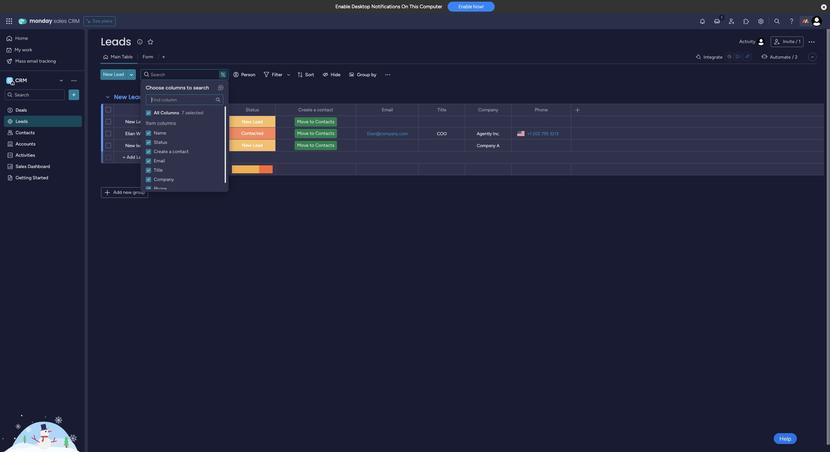 Task type: locate. For each thing, give the bounding box(es) containing it.
1 horizontal spatial enable
[[459, 4, 473, 9]]

new down contacted
[[242, 143, 252, 148]]

enable now!
[[459, 4, 484, 9]]

help
[[780, 436, 792, 442]]

mass email tracking button
[[4, 56, 71, 67]]

to for 3rd move to contacts button from the top
[[310, 143, 314, 148]]

dashboard
[[28, 164, 50, 169]]

1 horizontal spatial a
[[314, 107, 316, 113]]

0 horizontal spatial enable
[[336, 4, 351, 10]]

new left the lead
[[125, 143, 135, 149]]

2 horizontal spatial options image
[[808, 38, 816, 46]]

0 vertical spatial move to contacts
[[297, 119, 335, 125]]

new
[[103, 72, 113, 77], [114, 93, 127, 101], [125, 119, 135, 125], [242, 119, 252, 125], [242, 143, 252, 148], [125, 143, 135, 149]]

0 vertical spatial columns
[[166, 85, 186, 91]]

+1 202 795 3213
[[528, 131, 559, 136]]

0 vertical spatial a
[[314, 107, 316, 113]]

computer
[[420, 4, 443, 10]]

my work
[[15, 47, 32, 53]]

1 horizontal spatial contact
[[317, 107, 334, 113]]

search image
[[216, 97, 221, 102]]

1 vertical spatial create a contact
[[154, 149, 189, 154]]

2 vertical spatial move
[[297, 143, 309, 148]]

0 vertical spatial crm
[[68, 17, 80, 25]]

home
[[15, 35, 28, 41]]

invite members image
[[729, 18, 736, 25]]

form
[[143, 54, 153, 60]]

automate
[[771, 54, 792, 60]]

agently inc.
[[477, 131, 500, 136]]

0 horizontal spatial phone
[[154, 186, 167, 192]]

0 vertical spatial phone
[[535, 107, 548, 113]]

workspace image
[[6, 77, 13, 84]]

1 move to contacts from the top
[[297, 119, 335, 125]]

7
[[182, 110, 184, 116]]

new lead up elian warren
[[125, 119, 146, 125]]

1 horizontal spatial email
[[382, 107, 393, 113]]

0 vertical spatial move
[[297, 119, 309, 125]]

angle down image
[[130, 72, 133, 77]]

0 vertical spatial contact
[[317, 107, 334, 113]]

add new group button
[[101, 187, 148, 198]]

status up contacted
[[246, 107, 259, 113]]

enable inside 'button'
[[459, 4, 473, 9]]

1 vertical spatial /
[[793, 54, 795, 60]]

main
[[111, 54, 121, 60]]

lead down contacted
[[253, 143, 263, 148]]

0 horizontal spatial contact
[[173, 149, 189, 154]]

new inside new lead button
[[103, 72, 113, 77]]

list box containing deals
[[0, 103, 85, 273]]

hide button
[[320, 69, 345, 80]]

0 vertical spatial status
[[246, 107, 259, 113]]

move to contacts for first move to contacts button from the top
[[297, 119, 335, 125]]

warren
[[136, 131, 151, 137]]

phone up +1 202 795 3213 link
[[535, 107, 548, 113]]

list box
[[0, 103, 85, 273]]

show board description image
[[136, 38, 144, 45]]

search options image
[[220, 72, 226, 77]]

phone inside phone field
[[535, 107, 548, 113]]

0 horizontal spatial crm
[[15, 77, 27, 84]]

crm right sales at the top left
[[68, 17, 80, 25]]

option
[[0, 104, 85, 105]]

Leads field
[[99, 34, 133, 49]]

by
[[372, 72, 377, 77]]

inbox image
[[714, 18, 721, 25]]

status down name
[[154, 139, 167, 145]]

/ left 1
[[797, 39, 798, 44]]

new lead
[[125, 143, 145, 149]]

1 vertical spatial a
[[169, 149, 172, 154]]

new down new lead button at the left top of the page
[[114, 93, 127, 101]]

2 move from the top
[[297, 131, 309, 136]]

columns down 'search' field at the top left of page
[[166, 85, 186, 91]]

notifications
[[372, 4, 401, 10]]

elian@company.com
[[367, 131, 408, 136]]

a
[[314, 107, 316, 113], [169, 149, 172, 154]]

lead up contacted
[[253, 119, 263, 125]]

help image
[[789, 18, 796, 25]]

1 vertical spatial move to contacts
[[297, 131, 335, 136]]

enable for enable now!
[[459, 4, 473, 9]]

lead up "warren"
[[136, 119, 146, 125]]

workspace selection element
[[6, 77, 28, 85]]

Title field
[[436, 106, 448, 114]]

0 horizontal spatial create
[[154, 149, 168, 154]]

leads
[[101, 34, 131, 49], [129, 93, 146, 101], [16, 118, 28, 124]]

options image
[[808, 38, 816, 46], [71, 92, 77, 98], [266, 104, 271, 116]]

0 horizontal spatial a
[[169, 149, 172, 154]]

leads inside field
[[129, 93, 146, 101]]

crm right workspace icon
[[15, 77, 27, 84]]

home button
[[4, 33, 71, 44]]

crm inside 'workspace selection' element
[[15, 77, 27, 84]]

enable
[[336, 4, 351, 10], [459, 4, 473, 9]]

1 move from the top
[[297, 119, 309, 125]]

public board image
[[7, 174, 13, 181]]

1 vertical spatial contact
[[173, 149, 189, 154]]

options image down workspace options image
[[71, 92, 77, 98]]

move for second move to contacts button from the bottom
[[297, 131, 309, 136]]

leads up main
[[101, 34, 131, 49]]

2 vertical spatial company
[[154, 177, 174, 182]]

0 vertical spatial title
[[438, 107, 447, 113]]

new lead up contacted
[[242, 119, 263, 125]]

email up elian@company.com
[[382, 107, 393, 113]]

contacted
[[241, 131, 264, 136]]

company a
[[477, 143, 500, 148]]

1 vertical spatial columns
[[157, 120, 176, 126]]

2 vertical spatial move to contacts
[[297, 143, 335, 148]]

0 vertical spatial /
[[797, 39, 798, 44]]

contacts
[[316, 119, 335, 125], [16, 130, 35, 135], [316, 131, 335, 136], [316, 143, 335, 148]]

/
[[797, 39, 798, 44], [793, 54, 795, 60]]

crm
[[68, 17, 80, 25], [15, 77, 27, 84]]

my
[[15, 47, 21, 53]]

3 move to contacts from the top
[[297, 143, 335, 148]]

0 horizontal spatial status
[[154, 139, 167, 145]]

move to contacts button
[[295, 117, 337, 127], [295, 129, 337, 138], [295, 141, 337, 150]]

notifications image
[[700, 18, 707, 25]]

coo
[[437, 131, 447, 136]]

0 horizontal spatial options image
[[71, 92, 77, 98]]

1 vertical spatial company
[[477, 143, 496, 148]]

lead left angle down icon
[[114, 72, 124, 77]]

see
[[93, 18, 101, 24]]

new lead button
[[101, 69, 127, 80]]

1 horizontal spatial options image
[[266, 104, 271, 116]]

move to contacts
[[297, 119, 335, 125], [297, 131, 335, 136], [297, 143, 335, 148]]

202
[[533, 131, 541, 136]]

1 horizontal spatial /
[[797, 39, 798, 44]]

0 horizontal spatial create a contact
[[154, 149, 189, 154]]

1 horizontal spatial create
[[299, 107, 313, 113]]

automate / 2
[[771, 54, 798, 60]]

columns down all columns in the left top of the page
[[157, 120, 176, 126]]

group
[[133, 190, 145, 195]]

enable left desktop
[[336, 4, 351, 10]]

/ inside button
[[797, 39, 798, 44]]

desktop
[[352, 4, 370, 10]]

0 vertical spatial email
[[382, 107, 393, 113]]

columns
[[166, 85, 186, 91], [157, 120, 176, 126]]

1 horizontal spatial create a contact
[[299, 107, 334, 113]]

0 horizontal spatial email
[[154, 158, 165, 164]]

1 vertical spatial phone
[[154, 186, 167, 192]]

christina overa image
[[812, 16, 823, 27]]

Company field
[[477, 106, 500, 114]]

1 vertical spatial leads
[[129, 93, 146, 101]]

started
[[33, 175, 48, 180]]

apps image
[[744, 18, 750, 25]]

0 vertical spatial company
[[479, 107, 499, 113]]

0 vertical spatial create a contact
[[299, 107, 334, 113]]

contacts inside list box
[[16, 130, 35, 135]]

2 move to contacts from the top
[[297, 131, 335, 136]]

filter
[[272, 72, 283, 77]]

c
[[8, 78, 11, 83]]

new lead inside new lead button
[[103, 72, 124, 77]]

new lead down main
[[103, 72, 124, 77]]

main table button
[[101, 52, 138, 62]]

person button
[[231, 69, 260, 80]]

create
[[299, 107, 313, 113], [154, 149, 168, 154]]

1
[[799, 39, 801, 44]]

phone right the group at the top
[[154, 186, 167, 192]]

lottie animation image
[[0, 385, 85, 452]]

1 vertical spatial crm
[[15, 77, 27, 84]]

leads down deals
[[16, 118, 28, 124]]

table
[[122, 54, 133, 60]]

0 horizontal spatial /
[[793, 54, 795, 60]]

1 vertical spatial move
[[297, 131, 309, 136]]

2 vertical spatial leads
[[16, 118, 28, 124]]

deals
[[16, 107, 27, 113]]

0 vertical spatial create
[[299, 107, 313, 113]]

1 horizontal spatial title
[[438, 107, 447, 113]]

3 move from the top
[[297, 143, 309, 148]]

contacts for first move to contacts button from the top
[[316, 119, 335, 125]]

mass email tracking
[[15, 58, 56, 64]]

help button
[[775, 434, 798, 444]]

elian warren
[[125, 131, 151, 137]]

0 vertical spatial options image
[[808, 38, 816, 46]]

leads down choose
[[129, 93, 146, 101]]

enable left now!
[[459, 4, 473, 9]]

+1 202 795 3213 link
[[525, 130, 559, 138]]

dapulse close image
[[822, 4, 828, 11]]

0 vertical spatial move to contacts button
[[295, 117, 337, 127]]

new lead
[[103, 72, 124, 77], [125, 119, 146, 125], [242, 119, 263, 125], [242, 143, 263, 148]]

options image right status field
[[266, 104, 271, 116]]

1 vertical spatial options image
[[71, 92, 77, 98]]

elian
[[125, 131, 135, 137]]

email
[[382, 107, 393, 113], [154, 158, 165, 164]]

getting
[[16, 175, 32, 180]]

form button
[[138, 52, 158, 62]]

move for 3rd move to contacts button from the top
[[297, 143, 309, 148]]

email down name
[[154, 158, 165, 164]]

new down main
[[103, 72, 113, 77]]

None search field
[[146, 95, 224, 105]]

Find column search field
[[146, 95, 224, 105]]

1 horizontal spatial phone
[[535, 107, 548, 113]]

2 move to contacts button from the top
[[295, 129, 337, 138]]

add to favorites image
[[147, 38, 154, 45]]

options image right 1
[[808, 38, 816, 46]]

sort
[[306, 72, 314, 77]]

phone
[[535, 107, 548, 113], [154, 186, 167, 192]]

contact
[[317, 107, 334, 113], [173, 149, 189, 154]]

workspace options image
[[71, 77, 77, 84]]

contacts for 3rd move to contacts button from the top
[[316, 143, 335, 148]]

0 horizontal spatial title
[[154, 167, 163, 173]]

see plans
[[93, 18, 113, 24]]

email inside field
[[382, 107, 393, 113]]

2 vertical spatial move to contacts button
[[295, 141, 337, 150]]

1 horizontal spatial status
[[246, 107, 259, 113]]

1 vertical spatial move to contacts button
[[295, 129, 337, 138]]

1 vertical spatial email
[[154, 158, 165, 164]]

/ left 2 on the right top
[[793, 54, 795, 60]]

company
[[479, 107, 499, 113], [477, 143, 496, 148], [154, 177, 174, 182]]



Task type: describe. For each thing, give the bounding box(es) containing it.
1 vertical spatial title
[[154, 167, 163, 173]]

795
[[542, 131, 549, 136]]

/ for 1
[[797, 39, 798, 44]]

monday sales crm
[[30, 17, 80, 25]]

Status field
[[244, 106, 261, 114]]

activity button
[[737, 36, 769, 47]]

contacts for second move to contacts button from the bottom
[[316, 131, 335, 136]]

new leads
[[114, 93, 146, 101]]

invite / 1
[[784, 39, 801, 44]]

new
[[123, 190, 132, 195]]

New Leads field
[[112, 93, 148, 101]]

accounts
[[16, 141, 36, 147]]

select product image
[[6, 18, 13, 25]]

choose
[[146, 85, 164, 91]]

activities
[[16, 152, 35, 158]]

new up contacted
[[242, 119, 252, 125]]

plans
[[102, 18, 113, 24]]

lottie animation element
[[0, 385, 85, 452]]

new up the elian
[[125, 119, 135, 125]]

enable desktop notifications on this computer
[[336, 4, 443, 10]]

lead
[[136, 143, 145, 149]]

company inside company field
[[479, 107, 499, 113]]

leads inside list box
[[16, 118, 28, 124]]

now!
[[474, 4, 484, 9]]

add
[[113, 190, 122, 195]]

name
[[154, 130, 166, 136]]

email
[[27, 58, 38, 64]]

new inside new leads field
[[114, 93, 127, 101]]

new lead down contacted
[[242, 143, 263, 148]]

work
[[22, 47, 32, 53]]

group
[[357, 72, 370, 77]]

contact inside field
[[317, 107, 334, 113]]

lead left 7
[[167, 107, 177, 112]]

menu image
[[385, 71, 391, 78]]

1 move to contacts button from the top
[[295, 117, 337, 127]]

Search field
[[149, 70, 203, 79]]

group by button
[[347, 69, 381, 80]]

item columns
[[146, 120, 176, 126]]

on
[[402, 4, 409, 10]]

group by
[[357, 72, 377, 77]]

status inside field
[[246, 107, 259, 113]]

Search in workspace field
[[14, 91, 55, 99]]

all columns
[[154, 110, 179, 116]]

person
[[241, 72, 256, 77]]

filter button
[[262, 69, 293, 80]]

getting started
[[16, 175, 48, 180]]

3 move to contacts button from the top
[[295, 141, 337, 150]]

activity
[[740, 39, 756, 44]]

7 selected
[[182, 110, 203, 116]]

dapulse integrations image
[[697, 55, 702, 60]]

sales
[[54, 17, 67, 25]]

to for first move to contacts button from the top
[[310, 119, 314, 125]]

emails settings image
[[758, 18, 765, 25]]

1 vertical spatial create
[[154, 149, 168, 154]]

3213
[[550, 131, 559, 136]]

enable for enable desktop notifications on this computer
[[336, 4, 351, 10]]

a inside field
[[314, 107, 316, 113]]

hide
[[331, 72, 341, 77]]

to for second move to contacts button from the bottom
[[310, 131, 314, 136]]

v2 search image
[[144, 71, 149, 78]]

all
[[154, 110, 160, 116]]

invite / 1 button
[[772, 36, 804, 47]]

title inside field
[[438, 107, 447, 113]]

Create a contact field
[[297, 106, 335, 114]]

monday
[[30, 17, 52, 25]]

add new group
[[113, 190, 145, 195]]

see plans button
[[84, 16, 116, 26]]

search everything image
[[775, 18, 781, 25]]

item
[[146, 120, 156, 126]]

add view image
[[162, 55, 165, 60]]

columns for choose
[[166, 85, 186, 91]]

tracking
[[39, 58, 56, 64]]

collapse board header image
[[811, 54, 816, 60]]

create a contact inside field
[[299, 107, 334, 113]]

main table
[[111, 54, 133, 60]]

move to contacts for second move to contacts button from the bottom
[[297, 131, 335, 136]]

this
[[410, 4, 419, 10]]

v2 user feedback image
[[219, 85, 224, 91]]

1 horizontal spatial crm
[[68, 17, 80, 25]]

enable now! button
[[448, 2, 495, 12]]

invite
[[784, 39, 795, 44]]

/ for 2
[[793, 54, 795, 60]]

autopilot image
[[762, 52, 768, 61]]

2 vertical spatial options image
[[266, 104, 271, 116]]

inc.
[[493, 131, 500, 136]]

sales
[[16, 164, 27, 169]]

Phone field
[[534, 106, 550, 114]]

2
[[796, 54, 798, 60]]

1 vertical spatial status
[[154, 139, 167, 145]]

sort button
[[295, 69, 318, 80]]

1 image
[[719, 14, 725, 21]]

integrate
[[704, 54, 723, 60]]

choose columns to search
[[146, 85, 209, 91]]

move to contacts for 3rd move to contacts button from the top
[[297, 143, 335, 148]]

columns for item
[[157, 120, 176, 126]]

a
[[497, 143, 500, 148]]

public dashboard image
[[7, 163, 13, 169]]

arrow down image
[[285, 71, 293, 79]]

move for first move to contacts button from the top
[[297, 119, 309, 125]]

selected
[[186, 110, 203, 116]]

columns
[[161, 110, 179, 116]]

Email field
[[381, 106, 395, 114]]

lead inside button
[[114, 72, 124, 77]]

my work button
[[4, 45, 71, 55]]

mass
[[15, 58, 26, 64]]

sales dashboard
[[16, 164, 50, 169]]

0 vertical spatial leads
[[101, 34, 131, 49]]

agently
[[477, 131, 492, 136]]

+1
[[528, 131, 532, 136]]

create inside field
[[299, 107, 313, 113]]

search
[[193, 85, 209, 91]]



Task type: vqa. For each thing, say whether or not it's contained in the screenshot.
bottommost svg image
no



